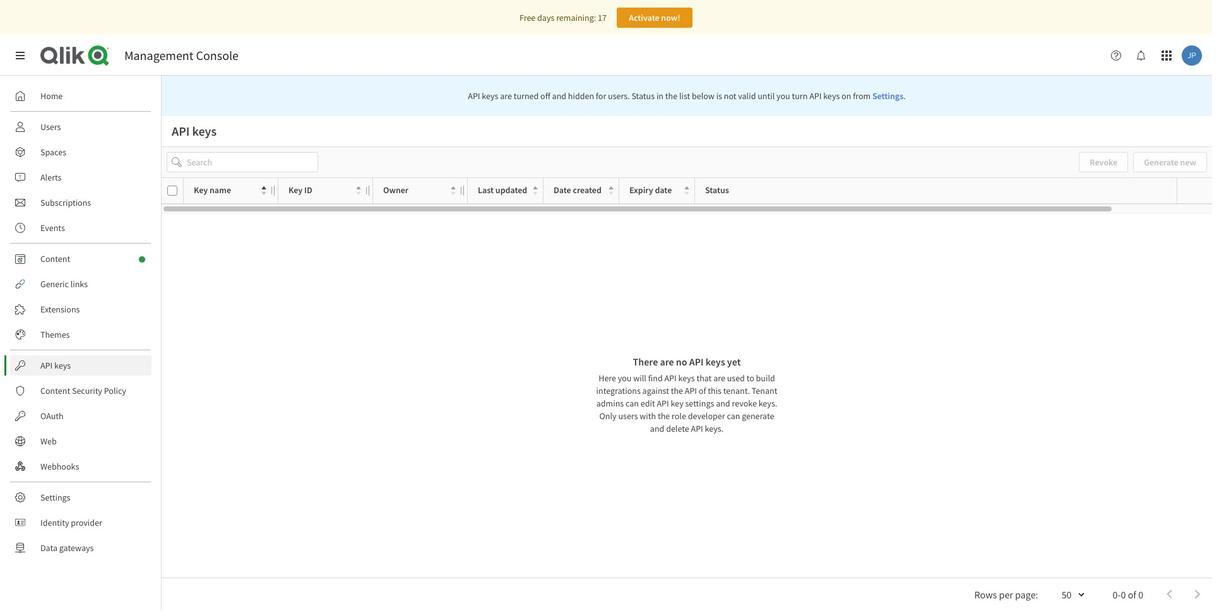 Task type: locate. For each thing, give the bounding box(es) containing it.
keys up search text field
[[192, 123, 217, 139]]

status right date
[[705, 185, 729, 196]]

0 horizontal spatial key
[[194, 185, 208, 196]]

key inside button
[[194, 185, 208, 196]]

0 horizontal spatial 0
[[1121, 589, 1126, 601]]

content
[[40, 253, 70, 265], [40, 385, 70, 397]]

page:
[[1015, 589, 1039, 601]]

events
[[40, 222, 65, 234]]

api keys down themes
[[40, 360, 71, 371]]

management
[[124, 47, 194, 63]]

hidden
[[568, 90, 594, 102]]

no
[[676, 355, 687, 368]]

2 horizontal spatial are
[[714, 372, 725, 384]]

owner
[[383, 185, 409, 196]]

can down revoke
[[727, 410, 740, 422]]

keys
[[482, 90, 499, 102], [824, 90, 840, 102], [192, 123, 217, 139], [706, 355, 725, 368], [54, 360, 71, 371], [679, 372, 695, 384]]

activate
[[629, 12, 660, 23]]

free
[[520, 12, 536, 23]]

2 content from the top
[[40, 385, 70, 397]]

this
[[708, 385, 722, 396]]

you left 'turn'
[[777, 90, 790, 102]]

1 vertical spatial settings
[[40, 492, 70, 503]]

0 vertical spatial content
[[40, 253, 70, 265]]

key
[[194, 185, 208, 196], [289, 185, 303, 196]]

1 horizontal spatial settings link
[[873, 90, 904, 102]]

settings link up identity provider link
[[10, 487, 152, 508]]

events link
[[10, 218, 152, 238]]

settings up "identity"
[[40, 492, 70, 503]]

1 vertical spatial status
[[705, 185, 729, 196]]

name
[[210, 185, 231, 196]]

identity
[[40, 517, 69, 529]]

spaces link
[[10, 142, 152, 162]]

api keys inside api keys link
[[40, 360, 71, 371]]

role
[[672, 410, 686, 422]]

1 horizontal spatial status
[[705, 185, 729, 196]]

settings
[[685, 398, 714, 409]]

0 horizontal spatial settings link
[[10, 487, 152, 508]]

Rows per page: 50 field
[[1044, 585, 1088, 605]]

0 horizontal spatial keys.
[[705, 423, 724, 434]]

per
[[999, 589, 1013, 601]]

0 vertical spatial settings link
[[873, 90, 904, 102]]

below
[[692, 90, 715, 102]]

1 key from the left
[[194, 185, 208, 196]]

status left in
[[632, 90, 655, 102]]

key for key name
[[194, 185, 208, 196]]

api keys are turned off and hidden for users. status in the list below is not valid until you turn api keys on from settings .
[[468, 90, 906, 102]]

0 horizontal spatial and
[[552, 90, 566, 102]]

free days remaining: 17
[[520, 12, 607, 23]]

2 0 from the left
[[1139, 589, 1144, 601]]

alerts link
[[10, 167, 152, 188]]

1 horizontal spatial are
[[660, 355, 674, 368]]

of left this
[[699, 385, 706, 396]]

for
[[596, 90, 606, 102]]

key left the id
[[289, 185, 303, 196]]

17
[[598, 12, 607, 23]]

you
[[777, 90, 790, 102], [618, 372, 632, 384]]

and right 'off'
[[552, 90, 566, 102]]

0 vertical spatial can
[[626, 398, 639, 409]]

0 horizontal spatial status
[[632, 90, 655, 102]]

and down this
[[716, 398, 730, 409]]

50
[[1062, 589, 1072, 601]]

yet
[[727, 355, 741, 368]]

of right 0-
[[1128, 589, 1137, 601]]

0
[[1121, 589, 1126, 601], [1139, 589, 1144, 601]]

are
[[500, 90, 512, 102], [660, 355, 674, 368], [714, 372, 725, 384]]

content up the generic
[[40, 253, 70, 265]]

keys left on at the top of page
[[824, 90, 840, 102]]

provider
[[71, 517, 102, 529]]

keys left yet
[[706, 355, 725, 368]]

that
[[697, 372, 712, 384]]

users.
[[608, 90, 630, 102]]

are up this
[[714, 372, 725, 384]]

2 vertical spatial and
[[650, 423, 665, 434]]

admins
[[597, 398, 624, 409]]

1 horizontal spatial can
[[727, 410, 740, 422]]

api keys up the key name on the top left of page
[[172, 123, 217, 139]]

themes link
[[10, 325, 152, 345]]

subscriptions link
[[10, 193, 152, 213]]

content up oauth
[[40, 385, 70, 397]]

2 vertical spatial the
[[658, 410, 670, 422]]

tenant
[[752, 385, 778, 396]]

home
[[40, 90, 63, 102]]

settings
[[873, 90, 904, 102], [40, 492, 70, 503]]

1 vertical spatial of
[[1128, 589, 1137, 601]]

1 vertical spatial api keys
[[40, 360, 71, 371]]

key
[[671, 398, 684, 409]]

will
[[634, 372, 647, 384]]

Search text field
[[187, 152, 318, 172]]

0 horizontal spatial api keys
[[40, 360, 71, 371]]

0 right 50
[[1121, 589, 1126, 601]]

are left no
[[660, 355, 674, 368]]

1 vertical spatial keys.
[[705, 423, 724, 434]]

2 key from the left
[[289, 185, 303, 196]]

james peterson image
[[1182, 45, 1202, 66]]

1 vertical spatial you
[[618, 372, 632, 384]]

api keys
[[172, 123, 217, 139], [40, 360, 71, 371]]

.
[[904, 90, 906, 102]]

1 horizontal spatial api keys
[[172, 123, 217, 139]]

can up users
[[626, 398, 639, 409]]

1 vertical spatial are
[[660, 355, 674, 368]]

and down with
[[650, 423, 665, 434]]

keys up content security policy link
[[54, 360, 71, 371]]

last updated
[[478, 185, 527, 196]]

0 horizontal spatial settings
[[40, 492, 70, 503]]

1 vertical spatial settings link
[[10, 487, 152, 508]]

gateways
[[59, 542, 94, 554]]

can
[[626, 398, 639, 409], [727, 410, 740, 422]]

subscriptions
[[40, 197, 91, 208]]

generic links link
[[10, 274, 152, 294]]

key inside button
[[289, 185, 303, 196]]

0 horizontal spatial you
[[618, 372, 632, 384]]

1 horizontal spatial keys.
[[759, 398, 777, 409]]

0 horizontal spatial of
[[699, 385, 706, 396]]

the up key
[[671, 385, 683, 396]]

there are no api keys yet here you will find api keys that are used to build integrations against the api of this tenant. tenant admins can edit api key settings and revoke keys. only users with the role developer can generate and delete api keys.
[[596, 355, 778, 434]]

settings link right from
[[873, 90, 904, 102]]

extensions link
[[10, 299, 152, 320]]

1 vertical spatial can
[[727, 410, 740, 422]]

0 vertical spatial of
[[699, 385, 706, 396]]

the right in
[[665, 90, 678, 102]]

and
[[552, 90, 566, 102], [716, 398, 730, 409], [650, 423, 665, 434]]

the left role
[[658, 410, 670, 422]]

0 vertical spatial keys.
[[759, 398, 777, 409]]

0 right 0-
[[1139, 589, 1144, 601]]

keys.
[[759, 398, 777, 409], [705, 423, 724, 434]]

generic
[[40, 278, 69, 290]]

id
[[304, 185, 312, 196]]

2 horizontal spatial and
[[716, 398, 730, 409]]

api
[[468, 90, 480, 102], [810, 90, 822, 102], [172, 123, 190, 139], [689, 355, 704, 368], [40, 360, 53, 371], [665, 372, 677, 384], [685, 385, 697, 396], [657, 398, 669, 409], [691, 423, 703, 434]]

1 horizontal spatial you
[[777, 90, 790, 102]]

oauth link
[[10, 406, 152, 426]]

1 vertical spatial content
[[40, 385, 70, 397]]

you up the integrations
[[618, 372, 632, 384]]

0 horizontal spatial can
[[626, 398, 639, 409]]

settings inside navigation pane element
[[40, 492, 70, 503]]

keys. down the tenant
[[759, 398, 777, 409]]

delete
[[666, 423, 689, 434]]

close sidebar menu image
[[15, 51, 25, 61]]

api inside navigation pane element
[[40, 360, 53, 371]]

date created button
[[554, 182, 614, 199]]

1 content from the top
[[40, 253, 70, 265]]

are left turned
[[500, 90, 512, 102]]

key id
[[289, 185, 312, 196]]

new connector image
[[139, 256, 145, 263]]

expiry date
[[630, 185, 672, 196]]

keys. down the developer
[[705, 423, 724, 434]]

1 horizontal spatial 0
[[1139, 589, 1144, 601]]

0 horizontal spatial are
[[500, 90, 512, 102]]

settings right from
[[873, 90, 904, 102]]

1 vertical spatial and
[[716, 398, 730, 409]]

0 vertical spatial settings
[[873, 90, 904, 102]]

key left name
[[194, 185, 208, 196]]

content security policy
[[40, 385, 126, 397]]

1 horizontal spatial key
[[289, 185, 303, 196]]

build
[[756, 372, 775, 384]]

content for content
[[40, 253, 70, 265]]

0 vertical spatial status
[[632, 90, 655, 102]]



Task type: describe. For each thing, give the bounding box(es) containing it.
spaces
[[40, 147, 66, 158]]

keys down no
[[679, 372, 695, 384]]

turned
[[514, 90, 539, 102]]

security
[[72, 385, 102, 397]]

navigation pane element
[[0, 81, 161, 563]]

owner button
[[383, 182, 456, 199]]

content for content security policy
[[40, 385, 70, 397]]

0 vertical spatial api keys
[[172, 123, 217, 139]]

activate now!
[[629, 12, 681, 23]]

edit
[[641, 398, 655, 409]]

date
[[655, 185, 672, 196]]

alerts
[[40, 172, 62, 183]]

to
[[747, 372, 754, 384]]

webhooks link
[[10, 457, 152, 477]]

integrations
[[596, 385, 641, 396]]

valid
[[738, 90, 756, 102]]

key name button
[[194, 182, 266, 199]]

1 horizontal spatial settings
[[873, 90, 904, 102]]

remaining:
[[556, 12, 596, 23]]

date
[[554, 185, 571, 196]]

web link
[[10, 431, 152, 452]]

on
[[842, 90, 851, 102]]

extensions
[[40, 304, 80, 315]]

find
[[648, 372, 663, 384]]

from
[[853, 90, 871, 102]]

revoke
[[732, 398, 757, 409]]

generate
[[742, 410, 774, 422]]

home link
[[10, 86, 152, 106]]

key name
[[194, 185, 231, 196]]

only
[[600, 410, 617, 422]]

webhooks
[[40, 461, 79, 472]]

is
[[716, 90, 722, 102]]

0 vertical spatial you
[[777, 90, 790, 102]]

0 vertical spatial are
[[500, 90, 512, 102]]

rows
[[975, 589, 997, 601]]

days
[[537, 12, 555, 23]]

links
[[71, 278, 88, 290]]

0 vertical spatial the
[[665, 90, 678, 102]]

1 0 from the left
[[1121, 589, 1126, 601]]

activate now! link
[[617, 8, 693, 28]]

of inside there are no api keys yet here you will find api keys that are used to build integrations against the api of this tenant. tenant admins can edit api key settings and revoke keys. only users with the role developer can generate and delete api keys.
[[699, 385, 706, 396]]

content link
[[10, 249, 152, 269]]

key for key id
[[289, 185, 303, 196]]

you inside there are no api keys yet here you will find api keys that are used to build integrations against the api of this tenant. tenant admins can edit api key settings and revoke keys. only users with the role developer can generate and delete api keys.
[[618, 372, 632, 384]]

management console element
[[124, 47, 239, 63]]

used
[[727, 372, 745, 384]]

users
[[618, 410, 638, 422]]

off
[[541, 90, 551, 102]]

oauth
[[40, 410, 64, 422]]

last
[[478, 185, 494, 196]]

0 vertical spatial and
[[552, 90, 566, 102]]

last updated button
[[478, 182, 538, 199]]

identity provider link
[[10, 513, 152, 533]]

themes
[[40, 329, 70, 340]]

2 vertical spatial are
[[714, 372, 725, 384]]

updated
[[496, 185, 527, 196]]

now!
[[661, 12, 681, 23]]

the action is not supported for this user. image
[[1131, 150, 1210, 175]]

data gateways link
[[10, 538, 152, 558]]

policy
[[104, 385, 126, 397]]

here
[[599, 372, 616, 384]]

0-0 of 0
[[1113, 589, 1144, 601]]

not
[[724, 90, 737, 102]]

key id button
[[289, 182, 361, 199]]

expiry date button
[[630, 182, 690, 199]]

status button
[[705, 182, 1212, 199]]

created
[[573, 185, 602, 196]]

1 vertical spatial the
[[671, 385, 683, 396]]

keys inside navigation pane element
[[54, 360, 71, 371]]

status inside button
[[705, 185, 729, 196]]

list
[[679, 90, 690, 102]]

1 horizontal spatial and
[[650, 423, 665, 434]]

management console
[[124, 47, 239, 63]]

turn
[[792, 90, 808, 102]]

until
[[758, 90, 775, 102]]

in
[[657, 90, 664, 102]]

with
[[640, 410, 656, 422]]

data
[[40, 542, 57, 554]]

there
[[633, 355, 658, 368]]

identity provider
[[40, 517, 102, 529]]

developer
[[688, 410, 725, 422]]

against
[[643, 385, 669, 396]]

1 horizontal spatial of
[[1128, 589, 1137, 601]]

content security policy link
[[10, 381, 152, 401]]

0-
[[1113, 589, 1121, 601]]

users
[[40, 121, 61, 133]]

rows per page:
[[975, 589, 1039, 601]]

generic links
[[40, 278, 88, 290]]

data gateways
[[40, 542, 94, 554]]

users link
[[10, 117, 152, 137]]

api keys link
[[10, 356, 152, 376]]

expiry
[[630, 185, 653, 196]]

keys left turned
[[482, 90, 499, 102]]



Task type: vqa. For each thing, say whether or not it's contained in the screenshot.
203
no



